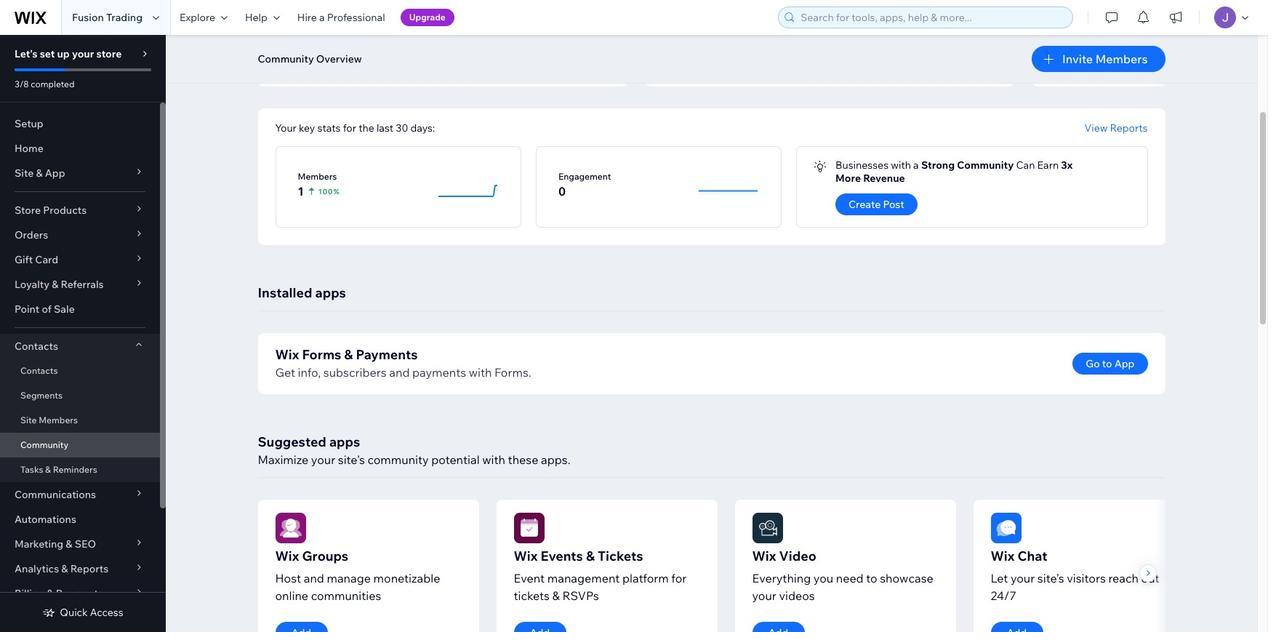 Task type: locate. For each thing, give the bounding box(es) containing it.
tasks & reminders link
[[0, 458, 160, 482]]

your for apps
[[311, 453, 336, 467]]

apps for installed
[[315, 284, 346, 301]]

sale
[[54, 303, 75, 316]]

0 horizontal spatial to
[[867, 571, 878, 586]]

explore
[[180, 11, 215, 24]]

point
[[15, 303, 40, 316]]

community overview button
[[251, 48, 369, 70]]

1 vertical spatial list
[[258, 500, 1195, 632]]

contacts up segments
[[20, 365, 58, 376]]

wix up event
[[514, 548, 538, 565]]

2 add from the left
[[1070, 43, 1090, 56]]

a
[[319, 11, 325, 24], [914, 159, 919, 172]]

0 horizontal spatial payments
[[56, 587, 103, 600]]

wix inside wix events & tickets event management platform for tickets & rsvps
[[514, 548, 538, 565]]

apps
[[315, 284, 346, 301], [330, 434, 360, 450]]

1 horizontal spatial members
[[298, 171, 337, 182]]

businesses with a strong community can earn
[[836, 159, 1062, 172]]

site members link
[[0, 408, 160, 433]]

0 horizontal spatial add
[[296, 43, 316, 56]]

& right tasks
[[45, 464, 51, 475]]

1 vertical spatial a
[[914, 159, 919, 172]]

seo
[[75, 538, 96, 551]]

& down home
[[36, 167, 43, 180]]

3x more revenue
[[836, 159, 1073, 185]]

members for site members
[[39, 415, 78, 426]]

your inside suggested apps maximize your site's community potential with these apps.
[[311, 453, 336, 467]]

1 horizontal spatial app
[[1115, 357, 1135, 370]]

0 horizontal spatial app
[[45, 167, 65, 180]]

a left strong
[[914, 159, 919, 172]]

0 vertical spatial members
[[1096, 52, 1148, 66]]

wix up the host
[[275, 548, 299, 565]]

0 vertical spatial reports
[[1111, 122, 1148, 135]]

post
[[884, 198, 905, 211]]

site
[[15, 167, 34, 180], [20, 415, 37, 426]]

contacts inside dropdown button
[[15, 340, 58, 353]]

contacts link
[[0, 359, 160, 383]]

reports right view
[[1111, 122, 1148, 135]]

1 add from the left
[[296, 43, 316, 56]]

1 vertical spatial site
[[20, 415, 37, 426]]

members down segments
[[39, 415, 78, 426]]

to
[[1103, 357, 1113, 370], [867, 571, 878, 586]]

wix up let
[[991, 548, 1015, 565]]

& for app
[[36, 167, 43, 180]]

1 horizontal spatial community
[[258, 52, 314, 65]]

invite members button
[[1032, 46, 1166, 72]]

wix inside wix groups host and manage monetizable online communities
[[275, 548, 299, 565]]

1 vertical spatial payments
[[56, 587, 103, 600]]

help button
[[236, 0, 289, 35]]

view reports
[[1085, 122, 1148, 135]]

and inside wix groups host and manage monetizable online communities
[[304, 571, 324, 586]]

& inside analytics & reports 'dropdown button'
[[61, 562, 68, 576]]

your left site's
[[311, 453, 336, 467]]

0 horizontal spatial a
[[319, 11, 325, 24]]

site inside dropdown button
[[15, 167, 34, 180]]

2 list from the top
[[258, 500, 1195, 632]]

subscribers
[[324, 365, 387, 380]]

your inside wix chat let your site's visitors reach out 24/7
[[1011, 571, 1036, 586]]

& right tickets
[[553, 589, 560, 603]]

to right need
[[867, 571, 878, 586]]

your key stats for the last 30 days:
[[275, 122, 435, 135]]

1 add button from the left
[[280, 39, 332, 60]]

& for reports
[[61, 562, 68, 576]]

1 horizontal spatial a
[[914, 159, 919, 172]]

quick access button
[[42, 606, 123, 619]]

0 vertical spatial apps
[[315, 284, 346, 301]]

with left these
[[483, 453, 506, 467]]

and down the groups
[[304, 571, 324, 586]]

payments up quick access button
[[56, 587, 103, 600]]

members inside button
[[1096, 52, 1148, 66]]

contacts
[[15, 340, 58, 353], [20, 365, 58, 376]]

site down home
[[15, 167, 34, 180]]

communities
[[311, 589, 381, 603]]

1 horizontal spatial reports
[[1111, 122, 1148, 135]]

view reports link
[[1085, 122, 1148, 135]]

wix inside the wix video everything you need to showcase your videos
[[753, 548, 777, 565]]

engagement
[[559, 171, 612, 182]]

with left strong
[[891, 159, 912, 172]]

your right up
[[72, 47, 94, 60]]

app inside dropdown button
[[45, 167, 65, 180]]

& inside 'wix forms & payments get info, subscribers and payments with forms.'
[[344, 346, 353, 363]]

2 horizontal spatial members
[[1096, 52, 1148, 66]]

0 vertical spatial for
[[343, 122, 357, 135]]

site down segments
[[20, 415, 37, 426]]

referrals
[[61, 278, 104, 291]]

0 vertical spatial payments
[[356, 346, 418, 363]]

community inside sidebar element
[[20, 439, 69, 450]]

1 vertical spatial reports
[[70, 562, 109, 576]]

3x
[[1062, 159, 1073, 172]]

members inside sidebar element
[[39, 415, 78, 426]]

analytics & reports button
[[0, 557, 160, 581]]

3/8
[[15, 79, 29, 89]]

create post
[[849, 198, 905, 211]]

community for community overview
[[258, 52, 314, 65]]

3/8 completed
[[15, 79, 75, 89]]

list
[[258, 0, 1269, 87], [258, 500, 1195, 632]]

0 vertical spatial and
[[389, 365, 410, 380]]

loyalty
[[15, 278, 49, 291]]

forms
[[302, 346, 341, 363]]

add
[[296, 43, 316, 56], [1070, 43, 1090, 56]]

1 horizontal spatial for
[[672, 571, 687, 586]]

card
[[35, 253, 58, 266]]

0 horizontal spatial for
[[343, 122, 357, 135]]

1 vertical spatial and
[[304, 571, 324, 586]]

2 vertical spatial members
[[39, 415, 78, 426]]

& inside marketing & seo "dropdown button"
[[66, 538, 72, 551]]

& inside billing & payments dropdown button
[[47, 587, 53, 600]]

for left the
[[343, 122, 357, 135]]

& right billing at bottom
[[47, 587, 53, 600]]

2 vertical spatial with
[[483, 453, 506, 467]]

1 horizontal spatial payments
[[356, 346, 418, 363]]

1 horizontal spatial and
[[389, 365, 410, 380]]

community inside button
[[258, 52, 314, 65]]

quick access
[[60, 606, 123, 619]]

and left payments
[[389, 365, 410, 380]]

with left forms.
[[469, 365, 492, 380]]

analytics
[[15, 562, 59, 576]]

& left seo
[[66, 538, 72, 551]]

wix chat let your site's visitors reach out 24/7
[[991, 548, 1160, 603]]

and inside 'wix forms & payments get info, subscribers and payments with forms.'
[[389, 365, 410, 380]]

your
[[72, 47, 94, 60], [311, 453, 336, 467], [1011, 571, 1036, 586], [753, 589, 777, 603]]

loyalty & referrals button
[[0, 272, 160, 297]]

list containing wix groups
[[258, 500, 1195, 632]]

& inside loyalty & referrals popup button
[[52, 278, 58, 291]]

2 add button from the left
[[1054, 39, 1106, 60]]

& inside tasks & reminders link
[[45, 464, 51, 475]]

the
[[359, 122, 375, 135]]

your right let
[[1011, 571, 1036, 586]]

last
[[377, 122, 394, 135]]

community down site members
[[20, 439, 69, 450]]

earn
[[1038, 159, 1059, 172]]

wix up get
[[275, 346, 299, 363]]

automations
[[15, 513, 76, 526]]

view
[[1085, 122, 1108, 135]]

contacts for contacts link
[[20, 365, 58, 376]]

1 vertical spatial to
[[867, 571, 878, 586]]

0 horizontal spatial reports
[[70, 562, 109, 576]]

1 vertical spatial app
[[1115, 357, 1135, 370]]

24/7
[[991, 589, 1017, 603]]

get
[[275, 365, 295, 380]]

members up 100%
[[298, 171, 337, 182]]

apps for suggested
[[330, 434, 360, 450]]

1 vertical spatial with
[[469, 365, 492, 380]]

site for site members
[[20, 415, 37, 426]]

your down everything
[[753, 589, 777, 603]]

1 vertical spatial contacts
[[20, 365, 58, 376]]

gift
[[15, 253, 33, 266]]

for inside wix events & tickets event management platform for tickets & rsvps
[[672, 571, 687, 586]]

0 vertical spatial app
[[45, 167, 65, 180]]

your inside the wix video everything you need to showcase your videos
[[753, 589, 777, 603]]

marketing
[[15, 538, 63, 551]]

apps right the "installed"
[[315, 284, 346, 301]]

community down the hire
[[258, 52, 314, 65]]

2 horizontal spatial community
[[958, 159, 1014, 172]]

community left can
[[958, 159, 1014, 172]]

app down the home link
[[45, 167, 65, 180]]

upgrade
[[409, 12, 446, 23]]

1 vertical spatial apps
[[330, 434, 360, 450]]

to right go
[[1103, 357, 1113, 370]]

billing & payments
[[15, 587, 103, 600]]

0 vertical spatial to
[[1103, 357, 1113, 370]]

& inside 'site & app' dropdown button
[[36, 167, 43, 180]]

site's
[[338, 453, 365, 467]]

& for payments
[[47, 587, 53, 600]]

0 horizontal spatial community
[[20, 439, 69, 450]]

& up subscribers
[[344, 346, 353, 363]]

set
[[40, 47, 55, 60]]

0 vertical spatial a
[[319, 11, 325, 24]]

apps inside suggested apps maximize your site's community potential with these apps.
[[330, 434, 360, 450]]

1 horizontal spatial to
[[1103, 357, 1113, 370]]

wix inside 'wix forms & payments get info, subscribers and payments with forms.'
[[275, 346, 299, 363]]

payments up subscribers
[[356, 346, 418, 363]]

tasks & reminders
[[20, 464, 97, 475]]

rsvps
[[563, 589, 599, 603]]

maximize
[[258, 453, 309, 467]]

0 vertical spatial community
[[258, 52, 314, 65]]

these
[[508, 453, 539, 467]]

0 horizontal spatial add button
[[280, 39, 332, 60]]

community for community
[[20, 439, 69, 450]]

let's set up your store
[[15, 47, 122, 60]]

monetizable
[[374, 571, 441, 586]]

your inside sidebar element
[[72, 47, 94, 60]]

reports down seo
[[70, 562, 109, 576]]

wix up everything
[[753, 548, 777, 565]]

a right the hire
[[319, 11, 325, 24]]

groups
[[302, 548, 349, 565]]

wix
[[275, 346, 299, 363], [275, 548, 299, 565], [514, 548, 538, 565], [753, 548, 777, 565], [991, 548, 1015, 565]]

2 vertical spatial community
[[20, 439, 69, 450]]

more
[[836, 172, 861, 185]]

site & app
[[15, 167, 65, 180]]

fusion
[[72, 11, 104, 24]]

0 vertical spatial contacts
[[15, 340, 58, 353]]

& right loyalty
[[52, 278, 58, 291]]

apps up site's
[[330, 434, 360, 450]]

& up billing & payments at bottom
[[61, 562, 68, 576]]

1 horizontal spatial add
[[1070, 43, 1090, 56]]

and
[[389, 365, 410, 380], [304, 571, 324, 586]]

management
[[548, 571, 620, 586]]

1 horizontal spatial add button
[[1054, 39, 1106, 60]]

community
[[258, 52, 314, 65], [958, 159, 1014, 172], [20, 439, 69, 450]]

automations link
[[0, 507, 160, 532]]

0 horizontal spatial members
[[39, 415, 78, 426]]

0 vertical spatial with
[[891, 159, 912, 172]]

1 list from the top
[[258, 0, 1269, 87]]

0 vertical spatial site
[[15, 167, 34, 180]]

app right go
[[1115, 357, 1135, 370]]

videos
[[780, 589, 815, 603]]

app inside button
[[1115, 357, 1135, 370]]

contacts down point of sale
[[15, 340, 58, 353]]

0 vertical spatial list
[[258, 0, 1269, 87]]

members right invite
[[1096, 52, 1148, 66]]

analytics & reports
[[15, 562, 109, 576]]

reach
[[1109, 571, 1139, 586]]

wix inside wix chat let your site's visitors reach out 24/7
[[991, 548, 1015, 565]]

1 vertical spatial for
[[672, 571, 687, 586]]

for right platform
[[672, 571, 687, 586]]

0 horizontal spatial and
[[304, 571, 324, 586]]



Task type: describe. For each thing, give the bounding box(es) containing it.
to inside the wix video everything you need to showcase your videos
[[867, 571, 878, 586]]

invite
[[1063, 52, 1094, 66]]

community link
[[0, 433, 160, 458]]

& for seo
[[66, 538, 72, 551]]

days:
[[411, 122, 435, 135]]

need
[[837, 571, 864, 586]]

add for 1st add button from the right
[[1070, 43, 1090, 56]]

go to app button
[[1073, 353, 1148, 375]]

tickets
[[514, 589, 550, 603]]

billing
[[15, 587, 44, 600]]

& for reminders
[[45, 464, 51, 475]]

& for referrals
[[52, 278, 58, 291]]

key
[[299, 122, 315, 135]]

host
[[275, 571, 301, 586]]

communications button
[[0, 482, 160, 507]]

help
[[245, 11, 268, 24]]

wix for groups
[[275, 548, 299, 565]]

app for site & app
[[45, 167, 65, 180]]

trading
[[106, 11, 143, 24]]

wix for chat
[[991, 548, 1015, 565]]

billing & payments button
[[0, 581, 160, 606]]

marketing & seo
[[15, 538, 96, 551]]

wix groups host and manage monetizable online communities
[[275, 548, 441, 603]]

with inside 'wix forms & payments get info, subscribers and payments with forms.'
[[469, 365, 492, 380]]

let's
[[15, 47, 38, 60]]

segments link
[[0, 383, 160, 408]]

your
[[275, 122, 297, 135]]

store
[[96, 47, 122, 60]]

overview
[[316, 52, 362, 65]]

quick
[[60, 606, 88, 619]]

create post button
[[836, 194, 918, 215]]

30
[[396, 122, 408, 135]]

manage
[[327, 571, 371, 586]]

everything
[[753, 571, 811, 586]]

site members
[[20, 415, 78, 426]]

wix for forms
[[275, 346, 299, 363]]

tasks
[[20, 464, 43, 475]]

can
[[1017, 159, 1036, 172]]

site's
[[1038, 571, 1065, 586]]

potential
[[432, 453, 480, 467]]

community
[[368, 453, 429, 467]]

reports inside 'dropdown button'
[[70, 562, 109, 576]]

suggested
[[258, 434, 327, 450]]

showcase
[[881, 571, 934, 586]]

Search for tools, apps, help & more... field
[[797, 7, 1069, 28]]

reminders
[[53, 464, 97, 475]]

up
[[57, 47, 70, 60]]

1
[[298, 184, 304, 199]]

orders
[[15, 228, 48, 242]]

payments inside dropdown button
[[56, 587, 103, 600]]

site for site & app
[[15, 167, 34, 180]]

wix for events
[[514, 548, 538, 565]]

your for set
[[72, 47, 94, 60]]

tickets
[[598, 548, 644, 565]]

orders button
[[0, 223, 160, 247]]

installed apps
[[258, 284, 346, 301]]

hire a professional link
[[289, 0, 394, 35]]

out
[[1142, 571, 1160, 586]]

0
[[559, 184, 566, 199]]

businesses
[[836, 159, 889, 172]]

a inside hire a professional link
[[319, 11, 325, 24]]

payments
[[413, 365, 466, 380]]

payments inside 'wix forms & payments get info, subscribers and payments with forms.'
[[356, 346, 418, 363]]

1 vertical spatial community
[[958, 159, 1014, 172]]

strong
[[922, 159, 955, 172]]

with inside suggested apps maximize your site's community potential with these apps.
[[483, 453, 506, 467]]

point of sale link
[[0, 297, 160, 322]]

go
[[1086, 357, 1101, 370]]

online
[[275, 589, 309, 603]]

forms.
[[495, 365, 532, 380]]

event
[[514, 571, 545, 586]]

home
[[15, 142, 43, 155]]

marketing & seo button
[[0, 532, 160, 557]]

video
[[780, 548, 817, 565]]

revenue
[[864, 172, 906, 185]]

& up management
[[586, 548, 595, 565]]

you
[[814, 571, 834, 586]]

setup link
[[0, 111, 160, 136]]

store
[[15, 204, 41, 217]]

point of sale
[[15, 303, 75, 316]]

hire
[[297, 11, 317, 24]]

of
[[42, 303, 52, 316]]

visitors
[[1067, 571, 1107, 586]]

site & app button
[[0, 161, 160, 186]]

hire a professional
[[297, 11, 385, 24]]

members for invite members
[[1096, 52, 1148, 66]]

list containing add
[[258, 0, 1269, 87]]

contacts button
[[0, 334, 160, 359]]

sidebar element
[[0, 35, 166, 632]]

upgrade button
[[401, 9, 455, 26]]

contacts for contacts dropdown button
[[15, 340, 58, 353]]

stats
[[318, 122, 341, 135]]

fusion trading
[[72, 11, 143, 24]]

add for 1st add button from left
[[296, 43, 316, 56]]

products
[[43, 204, 87, 217]]

1 vertical spatial members
[[298, 171, 337, 182]]

to inside go to app button
[[1103, 357, 1113, 370]]

professional
[[327, 11, 385, 24]]

communications
[[15, 488, 96, 501]]

app for go to app
[[1115, 357, 1135, 370]]

access
[[90, 606, 123, 619]]

installed
[[258, 284, 312, 301]]

wix for video
[[753, 548, 777, 565]]

your for chat
[[1011, 571, 1036, 586]]

loyalty & referrals
[[15, 278, 104, 291]]



Task type: vqa. For each thing, say whether or not it's contained in the screenshot.
Wix inside the Wix Events & Tickets Event management platform for tickets & RSVPs
yes



